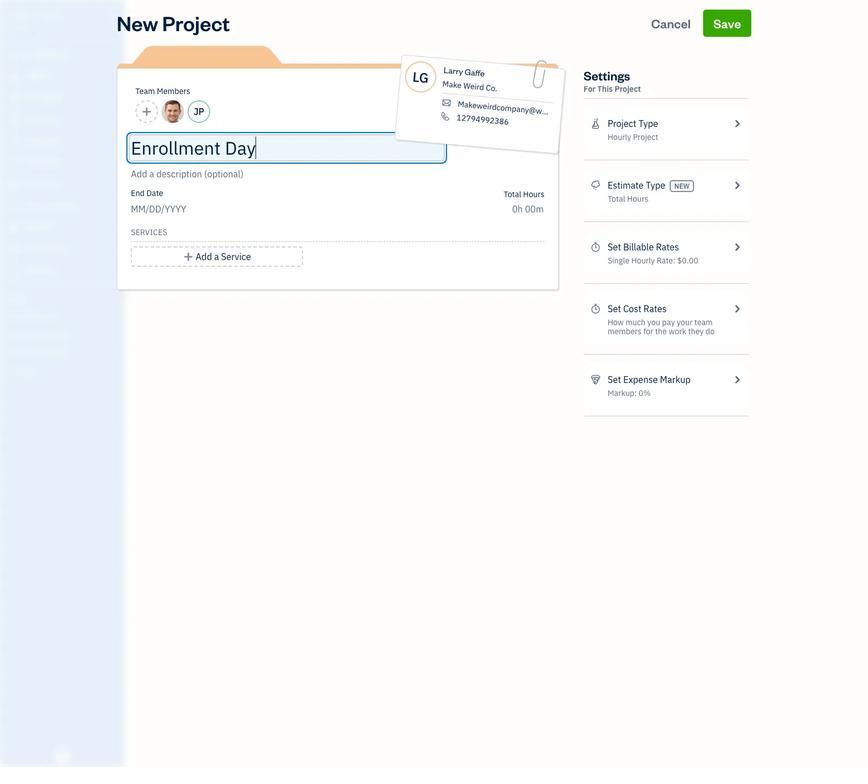 Task type: locate. For each thing, give the bounding box(es) containing it.
End date in  format text field
[[131, 204, 269, 215]]

rates
[[656, 242, 680, 253], [644, 303, 667, 315]]

add a service button
[[131, 247, 303, 267]]

2 set from the top
[[608, 303, 622, 315]]

team
[[136, 86, 155, 96]]

service
[[221, 251, 251, 263]]

1 horizontal spatial hourly
[[632, 256, 655, 266]]

type
[[639, 118, 659, 129], [646, 180, 666, 191]]

0 horizontal spatial total hours
[[504, 189, 545, 200]]

1 vertical spatial rates
[[644, 303, 667, 315]]

total up 'hourly budget' text box
[[504, 189, 522, 200]]

set up single
[[608, 242, 622, 253]]

hours
[[524, 189, 545, 200], [628, 194, 649, 204]]

estimates image
[[591, 179, 601, 192]]

how
[[608, 318, 624, 328]]

do
[[706, 327, 715, 337]]

total hours up 'hourly budget' text box
[[504, 189, 545, 200]]

add
[[196, 251, 212, 263]]

envelope image
[[441, 98, 453, 108]]

2 vertical spatial set
[[608, 374, 622, 386]]

Project Description text field
[[131, 167, 443, 181]]

single hourly rate : $0.00
[[608, 256, 699, 266]]

markup: 0%
[[608, 388, 651, 399]]

hours down estimate type
[[628, 194, 649, 204]]

phone image
[[440, 111, 452, 121]]

set up how
[[608, 303, 622, 315]]

much
[[626, 318, 646, 328]]

single
[[608, 256, 630, 266]]

pay
[[663, 318, 675, 328]]

settings
[[584, 67, 631, 83]]

0 vertical spatial type
[[639, 118, 659, 129]]

markup:
[[608, 388, 637, 399]]

3 set from the top
[[608, 374, 622, 386]]

total hours
[[504, 189, 545, 200], [608, 194, 649, 204]]

set
[[608, 242, 622, 253], [608, 303, 622, 315], [608, 374, 622, 386]]

project image
[[7, 179, 21, 190]]

rates up you
[[644, 303, 667, 315]]

hourly down the set billable rates
[[632, 256, 655, 266]]

services
[[131, 227, 167, 238]]

hourly
[[608, 132, 632, 142], [632, 256, 655, 266]]

freshbooks image
[[53, 750, 71, 763]]

co.
[[486, 82, 498, 94]]

this
[[598, 84, 613, 94]]

total down estimate
[[608, 194, 626, 204]]

rates up rate
[[656, 242, 680, 253]]

type left new
[[646, 180, 666, 191]]

1 vertical spatial type
[[646, 180, 666, 191]]

cancel
[[652, 15, 691, 31]]

rate
[[657, 256, 674, 266]]

settings for this project
[[584, 67, 641, 94]]

2 chevronright image from the top
[[732, 179, 743, 192]]

you
[[648, 318, 661, 328]]

how much you pay your team members for the work they do
[[608, 318, 715, 337]]

hourly down project type
[[608, 132, 632, 142]]

end
[[131, 188, 145, 198]]

hours up 'hourly budget' text box
[[524, 189, 545, 200]]

0 vertical spatial rates
[[656, 242, 680, 253]]

1 set from the top
[[608, 242, 622, 253]]

chevronright image
[[732, 117, 743, 130], [732, 179, 743, 192], [732, 240, 743, 254], [732, 302, 743, 316]]

billable
[[624, 242, 654, 253]]

new project
[[117, 10, 230, 36]]

3 chevronright image from the top
[[732, 240, 743, 254]]

save
[[714, 15, 742, 31]]

1 chevronright image from the top
[[732, 117, 743, 130]]

1 vertical spatial set
[[608, 303, 622, 315]]

0 vertical spatial set
[[608, 242, 622, 253]]

Project Name text field
[[131, 137, 443, 159]]

owner
[[9, 23, 30, 31]]

1 horizontal spatial total hours
[[608, 194, 649, 204]]

set billable rates
[[608, 242, 680, 253]]

estimate image
[[7, 92, 21, 104]]

set cost rates
[[608, 303, 667, 315]]

total hours down estimate
[[608, 194, 649, 204]]

members
[[157, 86, 190, 96]]

set expense markup
[[608, 374, 691, 386]]

payment image
[[7, 136, 21, 147]]

chevronright image for estimate type
[[732, 179, 743, 192]]

set up markup:
[[608, 374, 622, 386]]

timetracking image
[[591, 302, 601, 316]]

markup
[[661, 374, 691, 386]]

12794992386
[[457, 112, 510, 127]]

4 chevronright image from the top
[[732, 302, 743, 316]]

projects image
[[591, 117, 601, 130]]

they
[[689, 327, 704, 337]]

timer image
[[7, 200, 21, 212]]

for
[[584, 84, 596, 94]]

0 horizontal spatial hourly
[[608, 132, 632, 142]]

expense image
[[7, 157, 21, 168]]

client image
[[7, 71, 21, 82]]

total
[[504, 189, 522, 200], [608, 194, 626, 204]]

weird
[[463, 81, 485, 93]]

type up hourly project
[[639, 118, 659, 129]]

project
[[162, 10, 230, 36], [615, 84, 641, 94], [608, 118, 637, 129], [634, 132, 659, 142]]

cost
[[624, 303, 642, 315]]

inc
[[44, 10, 60, 22]]



Task type: vqa. For each thing, say whether or not it's contained in the screenshot.


Task type: describe. For each thing, give the bounding box(es) containing it.
chevronright image for project type
[[732, 117, 743, 130]]

rates for set billable rates
[[656, 242, 680, 253]]

date
[[147, 188, 163, 198]]

timetracking image
[[591, 240, 601, 254]]

larry gaffe make weird co.
[[442, 65, 498, 94]]

0 horizontal spatial total
[[504, 189, 522, 200]]

end date
[[131, 188, 163, 198]]

chart image
[[7, 243, 21, 255]]

Hourly Budget text field
[[513, 204, 545, 215]]

for
[[644, 327, 654, 337]]

0 horizontal spatial hours
[[524, 189, 545, 200]]

:
[[674, 256, 676, 266]]

1 vertical spatial hourly
[[632, 256, 655, 266]]

cancel button
[[641, 10, 702, 37]]

your
[[677, 318, 693, 328]]

add team member image
[[142, 105, 152, 119]]

bank connections image
[[9, 348, 121, 357]]

items and services image
[[9, 330, 121, 339]]

1 horizontal spatial total
[[608, 194, 626, 204]]

plus image
[[183, 250, 194, 264]]

estimate type
[[608, 180, 666, 191]]

the
[[656, 327, 667, 337]]

hourly project
[[608, 132, 659, 142]]

dashboard image
[[7, 49, 21, 61]]

turtle
[[9, 10, 42, 22]]

main element
[[0, 0, 153, 768]]

estimate
[[608, 180, 644, 191]]

lg
[[412, 67, 430, 87]]

report image
[[7, 265, 21, 276]]

team members image
[[9, 312, 121, 321]]

expenses image
[[591, 373, 601, 387]]

invoice image
[[7, 114, 21, 125]]

new
[[117, 10, 158, 36]]

type for estimate type
[[646, 180, 666, 191]]

turtle inc owner
[[9, 10, 60, 31]]

save button
[[704, 10, 752, 37]]

set for set billable rates
[[608, 242, 622, 253]]

type for project type
[[639, 118, 659, 129]]

set for set expense markup
[[608, 374, 622, 386]]

chevronright image
[[732, 373, 743, 387]]

make
[[442, 79, 462, 91]]

1 horizontal spatial hours
[[628, 194, 649, 204]]

expense
[[624, 374, 658, 386]]

money image
[[7, 222, 21, 233]]

project type
[[608, 118, 659, 129]]

gaffe
[[465, 66, 486, 79]]

project inside settings for this project
[[615, 84, 641, 94]]

jp
[[194, 106, 204, 117]]

team
[[695, 318, 713, 328]]

0 vertical spatial hourly
[[608, 132, 632, 142]]

members
[[608, 327, 642, 337]]

apps image
[[9, 294, 121, 303]]

set for set cost rates
[[608, 303, 622, 315]]

new
[[675, 182, 690, 190]]

chevronright image for set billable rates
[[732, 240, 743, 254]]

makeweirdcompany@weird.co
[[458, 99, 567, 118]]

0%
[[639, 388, 651, 399]]

chevronright image for set cost rates
[[732, 302, 743, 316]]

settings image
[[9, 366, 121, 375]]

add a service
[[196, 251, 251, 263]]

work
[[669, 327, 687, 337]]

larry
[[444, 65, 464, 77]]

a
[[214, 251, 219, 263]]

$0.00
[[678, 256, 699, 266]]

rates for set cost rates
[[644, 303, 667, 315]]

team members
[[136, 86, 190, 96]]



